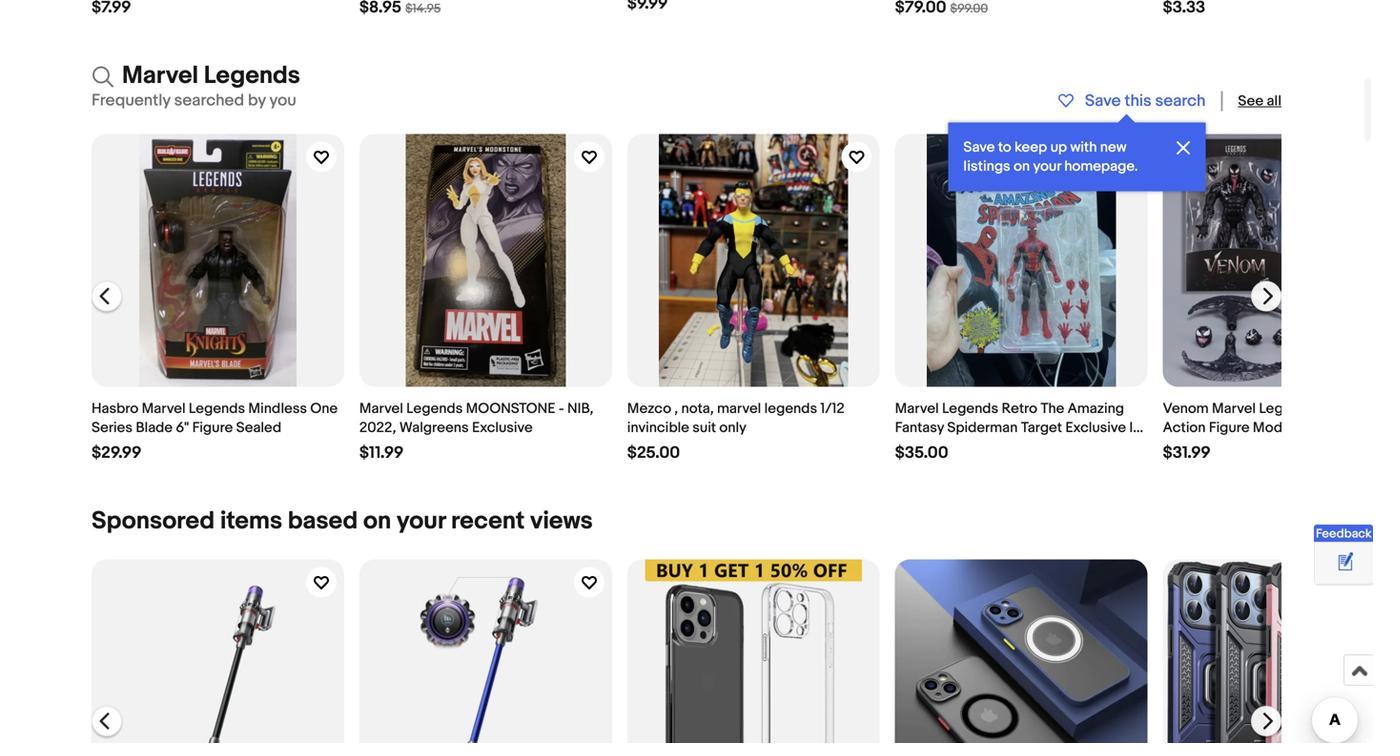 Task type: locate. For each thing, give the bounding box(es) containing it.
keep
[[1015, 139, 1048, 156]]

mezco , nota, marvel legends 1/12 invincible suit only $25.00
[[628, 400, 845, 463]]

None text field
[[92, 0, 131, 18], [360, 0, 402, 18], [628, 0, 668, 14], [896, 0, 947, 18], [92, 0, 131, 18], [360, 0, 402, 18], [628, 0, 668, 14], [896, 0, 947, 18]]

your down "up"
[[1034, 158, 1062, 175]]

by
[[248, 91, 266, 111]]

see
[[1239, 92, 1264, 110]]

sponsored items based on your recent views
[[92, 506, 593, 536]]

legends inside marvel legends moonstone - nib, 2022, walgreens exclusive $11.99
[[407, 400, 463, 417]]

marvel legends retro the amazing fantasy spiderman target exclusive in hand
[[896, 400, 1142, 455]]

marvel inside the venom marvel legends 7" collec
[[1213, 400, 1257, 417]]

on
[[1014, 158, 1031, 175], [364, 506, 391, 536]]

marvel
[[717, 400, 762, 417]]

invincible
[[628, 419, 690, 436]]

1/12
[[821, 400, 845, 417]]

save up listings at the right of page
[[964, 139, 996, 156]]

marvel
[[122, 61, 198, 91], [142, 400, 186, 417], [360, 400, 403, 417], [896, 400, 939, 417], [1213, 400, 1257, 417]]

$99.00
[[951, 1, 989, 16]]

legends up figure
[[189, 400, 245, 417]]

mindless
[[248, 400, 307, 417]]

legends for marvel legends retro the amazing fantasy spiderman target exclusive in hand
[[943, 400, 999, 417]]

0 vertical spatial save
[[1086, 91, 1122, 111]]

save this search
[[1086, 91, 1206, 111]]

legends
[[204, 61, 300, 91], [189, 400, 245, 417], [407, 400, 463, 417], [943, 400, 999, 417], [1260, 400, 1316, 417]]

7"
[[1319, 400, 1332, 417]]

marvel up 2022,
[[360, 400, 403, 417]]

None text field
[[1164, 0, 1206, 18]]

only
[[720, 419, 747, 436]]

your inside save to keep up with new listings on your homepage.
[[1034, 158, 1062, 175]]

figure
[[192, 419, 233, 436]]

1 vertical spatial on
[[364, 506, 391, 536]]

your
[[1034, 158, 1062, 175], [397, 506, 446, 536]]

legends inside marvel legends retro the amazing fantasy spiderman target exclusive in hand
[[943, 400, 999, 417]]

marvel for marvel legends retro the amazing fantasy spiderman target exclusive in hand
[[896, 400, 939, 417]]

marvel right venom
[[1213, 400, 1257, 417]]

$99.00 link
[[896, 0, 1148, 18]]

1 exclusive from the left
[[472, 419, 533, 436]]

marvel inside marvel legends moonstone - nib, 2022, walgreens exclusive $11.99
[[360, 400, 403, 417]]

frequently
[[92, 91, 171, 111]]

your left the recent
[[397, 506, 446, 536]]

1 horizontal spatial save
[[1086, 91, 1122, 111]]

marvel up blade
[[142, 400, 186, 417]]

marvel up fantasy
[[896, 400, 939, 417]]

legends up by
[[204, 61, 300, 91]]

save
[[1086, 91, 1122, 111], [964, 139, 996, 156]]

frequently searched by you
[[92, 91, 297, 111]]

$29.99 text field
[[92, 443, 142, 463]]

$11.99
[[360, 443, 404, 463]]

items
[[220, 506, 282, 536]]

searched
[[174, 91, 244, 111]]

-
[[559, 400, 564, 417]]

1 horizontal spatial exclusive
[[1066, 419, 1127, 436]]

$31.99 text field
[[1164, 443, 1211, 463]]

moonstone
[[466, 400, 556, 417]]

views
[[531, 506, 593, 536]]

0 vertical spatial your
[[1034, 158, 1062, 175]]

exclusive down amazing
[[1066, 419, 1127, 436]]

save left this at the right of page
[[1086, 91, 1122, 111]]

0 horizontal spatial exclusive
[[472, 419, 533, 436]]

homepage.
[[1065, 158, 1139, 175]]

exclusive down 'moonstone'
[[472, 419, 533, 436]]

on right based
[[364, 506, 391, 536]]

collec
[[1336, 400, 1374, 417]]

retro
[[1002, 400, 1038, 417]]

$29.99
[[92, 443, 142, 463]]

0 vertical spatial on
[[1014, 158, 1031, 175]]

0 horizontal spatial on
[[364, 506, 391, 536]]

1 vertical spatial your
[[397, 506, 446, 536]]

to
[[999, 139, 1012, 156]]

0 horizontal spatial save
[[964, 139, 996, 156]]

$25.00 text field
[[628, 443, 680, 463]]

marvel up the frequently
[[122, 61, 198, 91]]

1 horizontal spatial on
[[1014, 158, 1031, 175]]

$25.00
[[628, 443, 680, 463]]

legends inside the venom marvel legends 7" collec
[[1260, 400, 1316, 417]]

1 vertical spatial save
[[964, 139, 996, 156]]

sealed
[[236, 419, 282, 436]]

legends left '7"'
[[1260, 400, 1316, 417]]

legends up spiderman
[[943, 400, 999, 417]]

marvel inside marvel legends retro the amazing fantasy spiderman target exclusive in hand
[[896, 400, 939, 417]]

series
[[92, 419, 133, 436]]

target
[[1022, 419, 1063, 436]]

2 exclusive from the left
[[1066, 419, 1127, 436]]

mezco
[[628, 400, 672, 417]]

$14.95 link
[[360, 0, 612, 18]]

exclusive
[[472, 419, 533, 436], [1066, 419, 1127, 436]]

1 horizontal spatial your
[[1034, 158, 1062, 175]]

venom marvel legends 7" collec
[[1164, 400, 1374, 455]]

nib,
[[568, 400, 594, 417]]

blade
[[136, 419, 173, 436]]

0 horizontal spatial your
[[397, 506, 446, 536]]

legends up walgreens
[[407, 400, 463, 417]]

marvel legends
[[122, 61, 300, 91]]

the
[[1041, 400, 1065, 417]]

on inside save to keep up with new listings on your homepage.
[[1014, 158, 1031, 175]]

save inside save to keep up with new listings on your homepage.
[[964, 139, 996, 156]]

on down keep
[[1014, 158, 1031, 175]]

,
[[675, 400, 678, 417]]

exclusive inside marvel legends retro the amazing fantasy spiderman target exclusive in hand
[[1066, 419, 1127, 436]]



Task type: describe. For each thing, give the bounding box(es) containing it.
save for save this search
[[1086, 91, 1122, 111]]

feedback
[[1317, 527, 1373, 541]]

walgreens
[[400, 419, 469, 436]]

spiderman
[[948, 419, 1018, 436]]

nota,
[[682, 400, 714, 417]]

frequently searched by you element
[[92, 91, 297, 111]]

in
[[1130, 419, 1142, 436]]

hasbro marvel legends mindless one series blade 6" figure sealed $29.99
[[92, 400, 338, 463]]

see all
[[1239, 92, 1282, 110]]

marvel for marvel legends
[[122, 61, 198, 91]]

$14.95
[[406, 1, 441, 16]]

up
[[1051, 139, 1068, 156]]

previous price $14.95 text field
[[406, 1, 441, 16]]

$35.00
[[896, 443, 949, 463]]

2022,
[[360, 419, 396, 436]]

previous price $99.00 text field
[[951, 1, 989, 16]]

legends
[[765, 400, 818, 417]]

exclusive inside marvel legends moonstone - nib, 2022, walgreens exclusive $11.99
[[472, 419, 533, 436]]

fantasy
[[896, 419, 945, 436]]

amazing
[[1068, 400, 1125, 417]]

6"
[[176, 419, 189, 436]]

legends for marvel legends moonstone - nib, 2022, walgreens exclusive $11.99
[[407, 400, 463, 417]]

marvel inside hasbro marvel legends mindless one series blade 6" figure sealed $29.99
[[142, 400, 186, 417]]

listings
[[964, 158, 1011, 175]]

one
[[310, 400, 338, 417]]

$11.99 text field
[[360, 443, 404, 463]]

all
[[1268, 92, 1282, 110]]

based
[[288, 506, 358, 536]]

hasbro
[[92, 400, 139, 417]]

you
[[270, 91, 297, 111]]

save this search button
[[1054, 91, 1206, 111]]

see all link
[[1239, 91, 1282, 111]]

marvel legends link
[[92, 61, 300, 91]]

recent
[[451, 506, 525, 536]]

marvel for marvel legends moonstone - nib, 2022, walgreens exclusive $11.99
[[360, 400, 403, 417]]

sponsored
[[92, 506, 215, 536]]

legends inside hasbro marvel legends mindless one series blade 6" figure sealed $29.99
[[189, 400, 245, 417]]

suit
[[693, 419, 717, 436]]

search
[[1156, 91, 1206, 111]]

$35.00 text field
[[896, 443, 949, 463]]

this
[[1125, 91, 1152, 111]]

marvel legends moonstone - nib, 2022, walgreens exclusive $11.99
[[360, 400, 594, 463]]

save for save to keep up with new listings on your homepage.
[[964, 139, 996, 156]]

hand
[[896, 438, 930, 455]]

legends for marvel legends
[[204, 61, 300, 91]]

with
[[1071, 139, 1098, 156]]

save to keep up with new listings on your homepage.
[[964, 139, 1139, 175]]

$31.99
[[1164, 443, 1211, 463]]

new
[[1101, 139, 1127, 156]]

venom
[[1164, 400, 1209, 417]]



Task type: vqa. For each thing, say whether or not it's contained in the screenshot.
bottommost 10%
no



